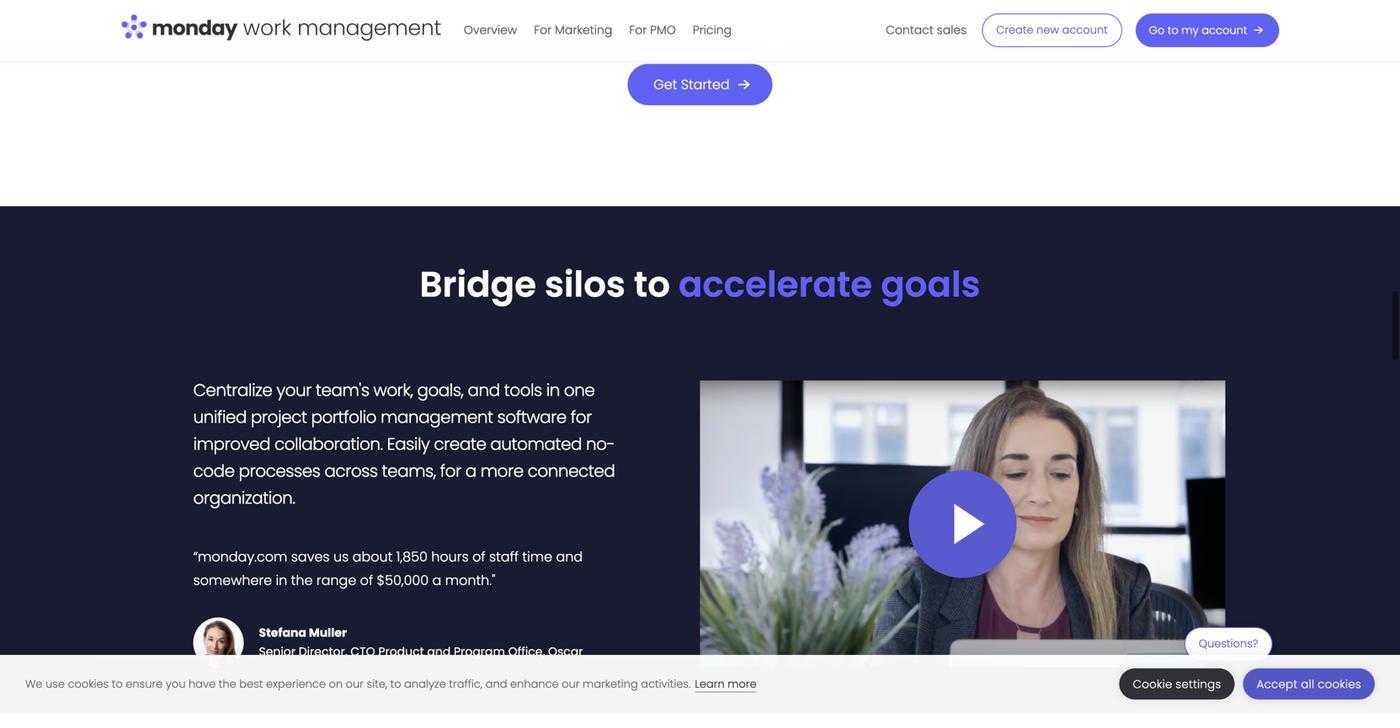 Task type: describe. For each thing, give the bounding box(es) containing it.
create
[[996, 22, 1034, 37]]

tools
[[504, 378, 542, 402]]

month."
[[445, 571, 495, 590]]

improved
[[193, 432, 270, 456]]

stefana
[[259, 625, 306, 641]]

muller
[[309, 625, 347, 641]]

easily
[[387, 432, 430, 456]]

we use cookies to ensure you have the best experience on our site, to analyze traffic, and enhance our marketing activities. learn more
[[25, 676, 757, 692]]

learn more link
[[695, 676, 757, 692]]

no-
[[586, 432, 615, 456]]

go
[[1149, 23, 1165, 38]]

and inside the "monday.com saves us about 1,850 hours of staff time and somewhere in the range of $50,000 a month."
[[556, 547, 583, 566]]

accelerate
[[679, 260, 872, 309]]

for pmo link
[[621, 17, 684, 44]]

go to my account
[[1149, 23, 1247, 38]]

to right silos
[[634, 260, 670, 309]]

cookie settings
[[1133, 676, 1221, 692]]

my
[[1182, 23, 1199, 38]]

us
[[333, 547, 349, 566]]

1,850
[[396, 547, 428, 566]]

get started button
[[627, 64, 773, 105]]

for marketing
[[534, 22, 612, 38]]

cto
[[350, 644, 375, 660]]

0 horizontal spatial for
[[440, 459, 461, 483]]

silos
[[545, 260, 625, 309]]

accept
[[1257, 676, 1298, 692]]

questions?
[[1199, 636, 1258, 651]]

get
[[654, 75, 677, 94]]

accept all cookies button
[[1243, 668, 1375, 700]]

activities.
[[641, 676, 691, 692]]

2 our from the left
[[562, 676, 580, 692]]

1 our from the left
[[346, 676, 364, 692]]

pricing
[[693, 22, 732, 38]]

you
[[166, 676, 186, 692]]

enhance
[[510, 676, 559, 692]]

1 horizontal spatial account
[[1202, 23, 1247, 38]]

goals
[[881, 260, 980, 309]]

overview link
[[455, 17, 526, 44]]

settings
[[1176, 676, 1221, 692]]

use
[[46, 676, 65, 692]]

contact
[[886, 22, 934, 38]]

stefana muller senior director, cto product and program office, oscar
[[259, 625, 583, 660]]

range
[[316, 571, 356, 590]]

have
[[189, 676, 216, 692]]

best
[[239, 676, 263, 692]]

site,
[[367, 676, 387, 692]]

new
[[1037, 22, 1059, 37]]

marketing
[[555, 22, 612, 38]]

time
[[522, 547, 552, 566]]

sales
[[937, 22, 967, 38]]

1 vertical spatial of
[[360, 571, 373, 590]]

in inside the "monday.com saves us about 1,850 hours of staff time and somewhere in the range of $50,000 a month."
[[276, 571, 287, 590]]

team's
[[316, 378, 369, 402]]

teams,
[[382, 459, 436, 483]]

0 horizontal spatial account
[[1062, 22, 1108, 37]]

"monday.com saves us about 1,850 hours of staff time and somewhere in the range of $50,000 a month."
[[193, 547, 583, 590]]

oscar
[[548, 644, 583, 660]]

we
[[25, 676, 43, 692]]

the inside the "monday.com saves us about 1,850 hours of staff time and somewhere in the range of $50,000 a month."
[[291, 571, 313, 590]]

monday.com work management image
[[121, 11, 442, 46]]

senior
[[259, 644, 295, 660]]

main element
[[455, 0, 1279, 61]]

more inside centralize your team's work, goals, and tools in one unified project portfolio management software for improved collaboration. easily create automated no- code processes across teams, for a more connected organization.
[[480, 459, 523, 483]]

on
[[329, 676, 343, 692]]

bridge silos to accelerate goals
[[420, 260, 980, 309]]

to inside button
[[1168, 23, 1179, 38]]

contact sales
[[886, 22, 967, 38]]

for for for marketing
[[534, 22, 552, 38]]

office,
[[508, 644, 545, 660]]

organization.
[[193, 486, 295, 510]]

started
[[681, 75, 730, 94]]

create new account
[[996, 22, 1108, 37]]

project
[[251, 405, 307, 429]]

learn
[[695, 676, 725, 692]]

your
[[276, 378, 311, 402]]

hours
[[431, 547, 469, 566]]

centralize your team's work, goals, and tools in one unified project portfolio management software for improved collaboration. easily create automated no- code processes across teams, for a more connected organization.
[[193, 378, 615, 510]]

program
[[454, 644, 505, 660]]

0 vertical spatial of
[[472, 547, 485, 566]]

overview
[[464, 22, 517, 38]]

oscar success story image
[[700, 381, 1225, 667]]



Task type: locate. For each thing, give the bounding box(es) containing it.
to right go
[[1168, 23, 1179, 38]]

accept all cookies
[[1257, 676, 1361, 692]]

product
[[378, 644, 424, 660]]

1 vertical spatial for
[[440, 459, 461, 483]]

1 horizontal spatial more
[[728, 676, 757, 692]]

go to my account button
[[1136, 13, 1279, 47]]

marketing
[[583, 676, 638, 692]]

0 horizontal spatial our
[[346, 676, 364, 692]]

somewhere
[[193, 571, 272, 590]]

traffic,
[[449, 676, 483, 692]]

centralize
[[193, 378, 272, 402]]

pmo
[[650, 22, 676, 38]]

in
[[546, 378, 560, 402], [276, 571, 287, 590]]

0 horizontal spatial for
[[534, 22, 552, 38]]

cookies right "all"
[[1318, 676, 1361, 692]]

automated
[[490, 432, 582, 456]]

code
[[193, 459, 235, 483]]

0 horizontal spatial more
[[480, 459, 523, 483]]

bridge
[[420, 260, 536, 309]]

our right 'on'
[[346, 676, 364, 692]]

"monday.com
[[193, 547, 287, 566]]

experience
[[266, 676, 326, 692]]

0 vertical spatial more
[[480, 459, 523, 483]]

0 vertical spatial for
[[571, 405, 592, 429]]

and inside centralize your team's work, goals, and tools in one unified project portfolio management software for improved collaboration. easily create automated no- code processes across teams, for a more connected organization.
[[468, 378, 500, 402]]

processes
[[239, 459, 320, 483]]

saves
[[291, 547, 330, 566]]

a down hours
[[432, 571, 441, 590]]

director,
[[299, 644, 347, 660]]

the down saves
[[291, 571, 313, 590]]

more down automated
[[480, 459, 523, 483]]

1 horizontal spatial for
[[571, 405, 592, 429]]

one
[[564, 378, 595, 402]]

and
[[468, 378, 500, 402], [556, 547, 583, 566], [427, 644, 451, 660], [486, 676, 507, 692]]

1 horizontal spatial a
[[465, 459, 476, 483]]

0 horizontal spatial in
[[276, 571, 287, 590]]

work,
[[373, 378, 413, 402]]

1 vertical spatial more
[[728, 676, 757, 692]]

pricing link
[[684, 17, 740, 44]]

for for for pmo
[[629, 22, 647, 38]]

1 horizontal spatial in
[[546, 378, 560, 402]]

for
[[534, 22, 552, 38], [629, 22, 647, 38]]

for down the one
[[571, 405, 592, 429]]

software
[[497, 405, 566, 429]]

analyze
[[404, 676, 446, 692]]

more
[[480, 459, 523, 483], [728, 676, 757, 692]]

management
[[381, 405, 493, 429]]

our down oscar
[[562, 676, 580, 692]]

cookies for use
[[68, 676, 109, 692]]

goals,
[[417, 378, 463, 402]]

of down about
[[360, 571, 373, 590]]

a down create
[[465, 459, 476, 483]]

the left best
[[219, 676, 236, 692]]

1 horizontal spatial our
[[562, 676, 580, 692]]

1 vertical spatial a
[[432, 571, 441, 590]]

a inside centralize your team's work, goals, and tools in one unified project portfolio management software for improved collaboration. easily create automated no- code processes across teams, for a more connected organization.
[[465, 459, 476, 483]]

1 horizontal spatial cookies
[[1318, 676, 1361, 692]]

connected
[[528, 459, 615, 483]]

a inside the "monday.com saves us about 1,850 hours of staff time and somewhere in the range of $50,000 a month."
[[432, 571, 441, 590]]

0 horizontal spatial a
[[432, 571, 441, 590]]

1516228715214 image
[[193, 617, 244, 668]]

cookies for all
[[1318, 676, 1361, 692]]

more right learn
[[728, 676, 757, 692]]

to left ensure
[[112, 676, 123, 692]]

more inside dialog
[[728, 676, 757, 692]]

ensure
[[126, 676, 163, 692]]

portfolio
[[311, 405, 376, 429]]

all
[[1301, 676, 1314, 692]]

cookies inside button
[[1318, 676, 1361, 692]]

and right "time"
[[556, 547, 583, 566]]

1 horizontal spatial for
[[629, 22, 647, 38]]

our
[[346, 676, 364, 692], [562, 676, 580, 692]]

0 horizontal spatial of
[[360, 571, 373, 590]]

the inside dialog
[[219, 676, 236, 692]]

2 cookies from the left
[[1318, 676, 1361, 692]]

account right new
[[1062, 22, 1108, 37]]

in inside centralize your team's work, goals, and tools in one unified project portfolio management software for improved collaboration. easily create automated no- code processes across teams, for a more connected organization.
[[546, 378, 560, 402]]

0 horizontal spatial cookies
[[68, 676, 109, 692]]

across
[[324, 459, 378, 483]]

contact sales link
[[877, 17, 975, 44]]

1 horizontal spatial the
[[291, 571, 313, 590]]

and inside dialog
[[486, 676, 507, 692]]

the
[[291, 571, 313, 590], [219, 676, 236, 692]]

in left the one
[[546, 378, 560, 402]]

and right traffic,
[[486, 676, 507, 692]]

for left "pmo" on the top left
[[629, 22, 647, 38]]

for marketing link
[[526, 17, 621, 44]]

cookie settings button
[[1119, 668, 1235, 700]]

1 vertical spatial the
[[219, 676, 236, 692]]

cookies
[[68, 676, 109, 692], [1318, 676, 1361, 692]]

$50,000
[[377, 571, 429, 590]]

2 for from the left
[[629, 22, 647, 38]]

about
[[352, 547, 393, 566]]

for down create
[[440, 459, 461, 483]]

1 cookies from the left
[[68, 676, 109, 692]]

account right the my
[[1202, 23, 1247, 38]]

1 vertical spatial in
[[276, 571, 287, 590]]

and inside stefana muller senior director, cto product and program office, oscar
[[427, 644, 451, 660]]

0 horizontal spatial the
[[219, 676, 236, 692]]

and up the analyze
[[427, 644, 451, 660]]

staff
[[489, 547, 519, 566]]

in down "monday.com on the bottom left of the page
[[276, 571, 287, 590]]

of left staff
[[472, 547, 485, 566]]

1 horizontal spatial of
[[472, 547, 485, 566]]

of
[[472, 547, 485, 566], [360, 571, 373, 590]]

and left tools
[[468, 378, 500, 402]]

0 vertical spatial a
[[465, 459, 476, 483]]

create new account button
[[982, 13, 1122, 47]]

for pmo
[[629, 22, 676, 38]]

0 vertical spatial the
[[291, 571, 313, 590]]

0 vertical spatial in
[[546, 378, 560, 402]]

cookie
[[1133, 676, 1172, 692]]

cookies right use
[[68, 676, 109, 692]]

dialog
[[0, 655, 1400, 713]]

for left marketing at top left
[[534, 22, 552, 38]]

collaboration.
[[274, 432, 383, 456]]

to right site,
[[390, 676, 401, 692]]

unified
[[193, 405, 247, 429]]

create
[[434, 432, 486, 456]]

for inside "link"
[[534, 22, 552, 38]]

get started
[[654, 75, 730, 94]]

1 for from the left
[[534, 22, 552, 38]]

dialog containing cookie settings
[[0, 655, 1400, 713]]



Task type: vqa. For each thing, say whether or not it's contained in the screenshot.
a to the right
yes



